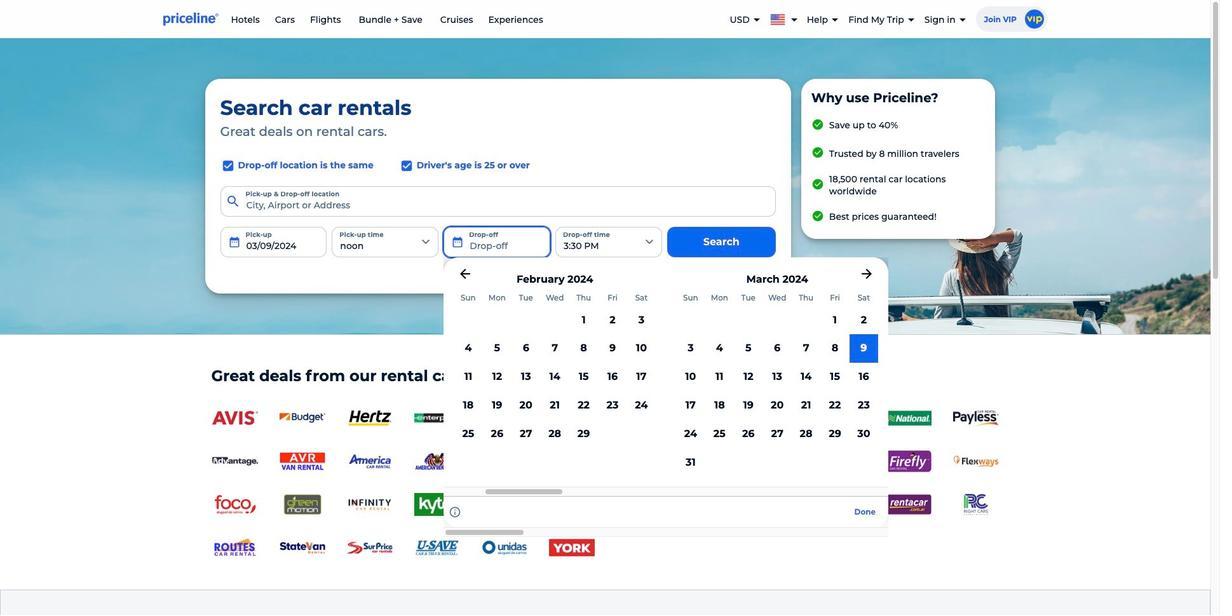 Task type: describe. For each thing, give the bounding box(es) containing it.
dollar image
[[482, 407, 527, 430]]

hertz image
[[347, 407, 393, 430]]

en us image
[[770, 12, 791, 25]]

york image
[[549, 537, 595, 560]]

nü image
[[684, 493, 729, 516]]

green motion image
[[279, 493, 325, 516]]

avis image
[[212, 407, 258, 430]]

flexways image
[[953, 450, 999, 473]]

fox image
[[818, 407, 864, 430]]

airport van rental image
[[279, 450, 325, 473]]

easirent image
[[684, 450, 729, 473]]

firefly image
[[886, 450, 932, 473]]

foco image
[[212, 493, 258, 516]]

thrifty image
[[616, 407, 662, 430]]

kyte image
[[414, 493, 460, 516]]

rentacar image
[[886, 493, 932, 516]]

calendar image
[[228, 236, 241, 248]]

surprice image
[[347, 537, 393, 560]]

america car rental image
[[347, 450, 393, 473]]



Task type: locate. For each thing, give the bounding box(es) containing it.
show march 2024 image
[[860, 266, 875, 281]]

midway image
[[549, 493, 595, 516]]

routes image
[[212, 537, 258, 560]]

priceless image
[[818, 493, 864, 516]]

ace image
[[684, 407, 729, 430]]

advantage image
[[212, 450, 258, 473]]

otoq image
[[751, 493, 797, 516]]

infinity image
[[347, 493, 393, 516]]

u save image
[[414, 537, 460, 560]]

enterprise image
[[414, 407, 460, 430]]

american image
[[414, 450, 460, 473]]

nextcar image
[[616, 493, 662, 516]]

Drop-off field
[[444, 227, 551, 257]]

Pick-up field
[[220, 227, 327, 257]]

alamo image
[[549, 407, 595, 430]]

unidas image
[[482, 537, 527, 560]]

vip badge icon image
[[1025, 10, 1044, 29]]

payless image
[[953, 410, 999, 426]]

state van rental image
[[279, 537, 325, 560]]

City, Airport or Address text field
[[220, 186, 776, 217]]

national image
[[886, 407, 932, 430]]

calendar image
[[451, 236, 464, 248]]

priceline.com home image
[[163, 12, 218, 26]]

budget image
[[279, 407, 325, 430]]

sixt image
[[751, 407, 797, 430]]

mex image
[[482, 493, 527, 516]]

show january 2024 image
[[458, 266, 473, 281]]

right cars image
[[953, 493, 999, 516]]



Task type: vqa. For each thing, say whether or not it's contained in the screenshot.
Sign in with Apple image
no



